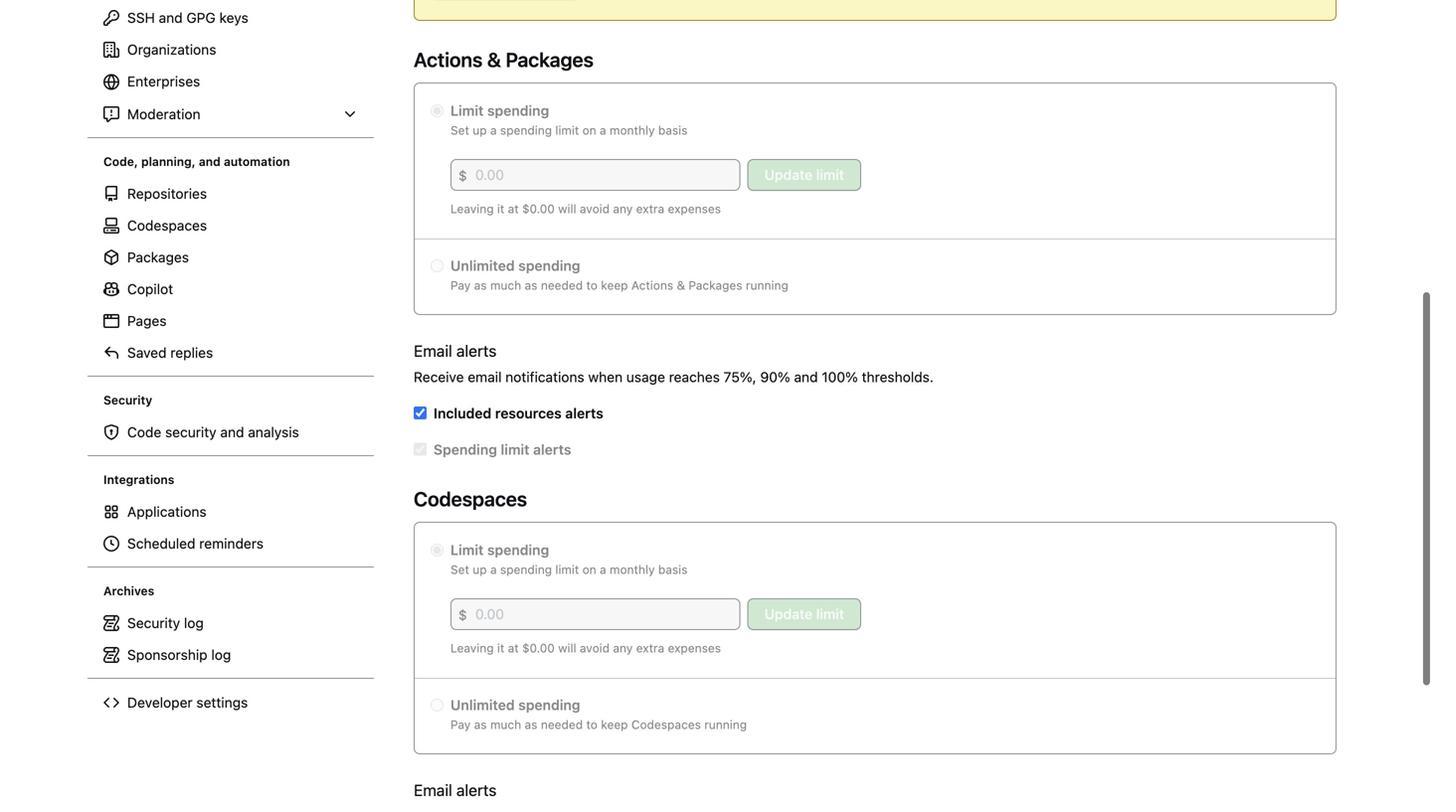 Task type: describe. For each thing, give the bounding box(es) containing it.
will for codespaces
[[558, 642, 577, 656]]

code security and analysis
[[127, 424, 299, 441]]

and up repositories link
[[199, 155, 221, 169]]

included
[[434, 405, 492, 422]]

at for actions & packages
[[508, 202, 519, 216]]

apps image
[[103, 504, 119, 520]]

developer settings
[[127, 695, 248, 711]]

$0.00 number field for codespaces
[[451, 599, 741, 631]]

log image
[[103, 616, 119, 632]]

saved replies link
[[96, 337, 366, 369]]

expenses for codespaces
[[668, 642, 721, 656]]

will for actions & packages
[[558, 202, 577, 216]]

security for security
[[103, 394, 152, 407]]

up for codespaces
[[473, 563, 487, 577]]

code image
[[103, 695, 119, 711]]

$0.00 number field for actions & packages
[[451, 159, 741, 191]]

reaches
[[669, 369, 720, 386]]

ssh and gpg keys
[[127, 9, 249, 26]]

resources
[[495, 405, 562, 422]]

limit for codespaces
[[451, 542, 484, 559]]

any for codespaces
[[613, 642, 633, 656]]

set for actions & packages
[[451, 123, 470, 137]]

codespaces inside unlimited spending pay as much as needed to keep codespaces running
[[632, 718, 701, 732]]

organization image
[[103, 42, 119, 58]]

0 vertical spatial &
[[487, 48, 501, 71]]

on for codespaces
[[583, 563, 597, 577]]

pay for actions & packages
[[451, 279, 471, 293]]

copilot image
[[103, 282, 119, 297]]

reply image
[[103, 345, 119, 361]]

and inside access "list"
[[159, 9, 183, 26]]

sponsorship
[[127, 647, 208, 664]]

1 horizontal spatial packages
[[506, 48, 594, 71]]

keep for codespaces
[[601, 718, 628, 732]]

repo image
[[103, 186, 119, 202]]

archives list
[[96, 608, 366, 672]]

replies
[[170, 345, 213, 361]]

leaving for actions & packages
[[451, 202, 494, 216]]

code
[[127, 424, 161, 441]]

log for sponsorship log
[[211, 647, 231, 664]]

update for actions & packages
[[765, 167, 813, 183]]

basis for actions & packages
[[659, 123, 688, 137]]

update limit button for codespaces
[[748, 599, 862, 631]]

saved replies
[[127, 345, 213, 361]]

leaving for codespaces
[[451, 642, 494, 656]]

extra for codespaces
[[636, 642, 665, 656]]

packages inside code, planning, and automation list
[[127, 249, 189, 266]]

to for codespaces
[[587, 718, 598, 732]]

sponsorship log link
[[96, 640, 366, 672]]

browser image
[[103, 313, 119, 329]]

enterprises link
[[96, 66, 366, 98]]

set up a spending limit on a monthly basis for actions & packages
[[451, 123, 688, 137]]

usage
[[627, 369, 666, 386]]

unlimited for codespaces
[[451, 698, 515, 714]]

0 vertical spatial actions
[[414, 48, 483, 71]]

and inside email alerts receive email notifications when usage reaches 75%, 90% and 100% thresholds.
[[794, 369, 818, 386]]

receive
[[414, 369, 464, 386]]

to for actions & packages
[[587, 279, 598, 293]]

developer settings link
[[96, 688, 366, 719]]

developer
[[127, 695, 193, 711]]

& inside 'unlimited spending pay as much as needed to keep actions & packages running'
[[677, 279, 686, 293]]

avoid for codespaces
[[580, 642, 610, 656]]

integrations
[[103, 473, 174, 487]]

applications
[[127, 504, 207, 520]]

update limit for codespaces
[[765, 606, 845, 623]]

limit spending for codespaces
[[451, 542, 550, 559]]

75%,
[[724, 369, 757, 386]]

copilot
[[127, 281, 173, 297]]

organizations
[[127, 41, 216, 58]]

security
[[165, 424, 217, 441]]

actions & packages
[[414, 48, 594, 71]]

repositories
[[127, 186, 207, 202]]

sponsorship log
[[127, 647, 231, 664]]

repositories link
[[96, 178, 366, 210]]

$ for codespaces
[[459, 607, 467, 624]]

copilot link
[[96, 274, 366, 305]]

email alerts
[[414, 782, 497, 801]]

codespaces link
[[96, 210, 366, 242]]

needed for codespaces
[[541, 718, 583, 732]]

security log
[[127, 615, 204, 632]]

spending inside unlimited spending pay as much as needed to keep codespaces running
[[519, 698, 581, 714]]

unlimited spending pay as much as needed to keep actions & packages running
[[451, 258, 789, 293]]

extra for actions & packages
[[636, 202, 665, 216]]

scheduled
[[127, 536, 196, 552]]

keep for actions & packages
[[601, 279, 628, 293]]

codespaces inside codespaces link
[[127, 217, 207, 234]]

code security and analysis link
[[96, 417, 366, 449]]

code, planning, and automation
[[103, 155, 290, 169]]

it for actions & packages
[[497, 202, 505, 216]]

shield lock image
[[103, 425, 119, 441]]



Task type: vqa. For each thing, say whether or not it's contained in the screenshot.
the Developer settings link
yes



Task type: locate. For each thing, give the bounding box(es) containing it.
it for codespaces
[[497, 642, 505, 656]]

0 vertical spatial $0.00
[[522, 202, 555, 216]]

100%
[[822, 369, 858, 386]]

set up a spending limit on a monthly basis
[[451, 123, 688, 137], [451, 563, 688, 577]]

1 extra from the top
[[636, 202, 665, 216]]

running inside unlimited spending pay as much as needed to keep codespaces running
[[705, 718, 747, 732]]

log up sponsorship log
[[184, 615, 204, 632]]

and right the ssh at the top left of page
[[159, 9, 183, 26]]

None radio
[[431, 260, 444, 273], [431, 700, 444, 712], [431, 260, 444, 273], [431, 700, 444, 712]]

1 vertical spatial unlimited
[[451, 698, 515, 714]]

monthly
[[610, 123, 655, 137], [610, 563, 655, 577]]

leaving it at $0.00 will avoid any extra expenses
[[451, 202, 721, 216], [451, 642, 721, 656]]

leaving it at $0.00 will avoid any extra expenses up unlimited spending pay as much as needed to keep codespaces running
[[451, 642, 721, 656]]

archives
[[103, 585, 154, 598]]

pay
[[451, 279, 471, 293], [451, 718, 471, 732]]

pay inside 'unlimited spending pay as much as needed to keep actions & packages running'
[[451, 279, 471, 293]]

None radio
[[431, 104, 444, 117], [431, 544, 444, 557], [431, 104, 444, 117], [431, 544, 444, 557]]

integrations list
[[96, 496, 366, 560]]

1 vertical spatial expenses
[[668, 642, 721, 656]]

spending
[[487, 102, 550, 119], [500, 123, 552, 137], [519, 258, 581, 274], [487, 542, 550, 559], [500, 563, 552, 577], [519, 698, 581, 714]]

unlimited spending pay as much as needed to keep codespaces running
[[451, 698, 747, 732]]

security up sponsorship
[[127, 615, 180, 632]]

0 horizontal spatial codespaces
[[127, 217, 207, 234]]

1 unlimited from the top
[[451, 258, 515, 274]]

2 leaving it at $0.00 will avoid any extra expenses from the top
[[451, 642, 721, 656]]

when
[[588, 369, 623, 386]]

1 pay from the top
[[451, 279, 471, 293]]

2 avoid from the top
[[580, 642, 610, 656]]

2 monthly from the top
[[610, 563, 655, 577]]

monthly for codespaces
[[610, 563, 655, 577]]

1 will from the top
[[558, 202, 577, 216]]

much
[[490, 279, 522, 293], [490, 718, 522, 732]]

0 vertical spatial needed
[[541, 279, 583, 293]]

0 vertical spatial unlimited
[[451, 258, 515, 274]]

$0.00 for codespaces
[[522, 642, 555, 656]]

pages
[[127, 313, 167, 329]]

0 vertical spatial limit
[[451, 102, 484, 119]]

1 update limit from the top
[[765, 167, 845, 183]]

0 vertical spatial keep
[[601, 279, 628, 293]]

alerts for email alerts
[[457, 782, 497, 801]]

1 vertical spatial alerts
[[566, 405, 604, 422]]

code, planning, and automation list
[[96, 178, 366, 369]]

unlimited inside unlimited spending pay as much as needed to keep codespaces running
[[451, 698, 515, 714]]

scheduled reminders link
[[96, 528, 366, 560]]

expenses
[[668, 202, 721, 216], [668, 642, 721, 656]]

and left the "analysis"
[[220, 424, 244, 441]]

pay up receive
[[451, 279, 471, 293]]

alerts
[[457, 342, 497, 361], [566, 405, 604, 422], [457, 782, 497, 801]]

1 vertical spatial &
[[677, 279, 686, 293]]

0 vertical spatial packages
[[506, 48, 594, 71]]

0 vertical spatial avoid
[[580, 202, 610, 216]]

0 vertical spatial expenses
[[668, 202, 721, 216]]

2 at from the top
[[508, 642, 519, 656]]

settings
[[196, 695, 248, 711]]

0 vertical spatial log
[[184, 615, 204, 632]]

0 vertical spatial basis
[[659, 123, 688, 137]]

codespaces image
[[103, 218, 119, 234]]

on
[[583, 123, 597, 137], [583, 563, 597, 577]]

2 set up a spending limit on a monthly basis from the top
[[451, 563, 688, 577]]

alerts inside email alerts receive email notifications when usage reaches 75%, 90% and 100% thresholds.
[[457, 342, 497, 361]]

to inside unlimited spending pay as much as needed to keep codespaces running
[[587, 718, 598, 732]]

1 needed from the top
[[541, 279, 583, 293]]

any
[[613, 202, 633, 216], [613, 642, 633, 656]]

$
[[459, 168, 467, 184], [459, 607, 467, 624]]

to
[[587, 279, 598, 293], [587, 718, 598, 732]]

email inside email alerts receive email notifications when usage reaches 75%, 90% and 100% thresholds.
[[414, 342, 452, 361]]

limit
[[556, 123, 579, 137], [817, 167, 845, 183], [556, 563, 579, 577], [817, 606, 845, 623]]

ssh and gpg keys link
[[96, 2, 366, 34]]

packages inside 'unlimited spending pay as much as needed to keep actions & packages running'
[[689, 279, 743, 293]]

will up 'unlimited spending pay as much as needed to keep actions & packages running' on the top of page
[[558, 202, 577, 216]]

moderation
[[127, 106, 201, 122]]

0 vertical spatial set
[[451, 123, 470, 137]]

2 limit spending from the top
[[451, 542, 550, 559]]

2 $0.00 number field from the top
[[451, 599, 741, 631]]

packages
[[506, 48, 594, 71], [127, 249, 189, 266], [689, 279, 743, 293]]

email for email alerts
[[414, 782, 452, 801]]

1 vertical spatial actions
[[632, 279, 674, 293]]

2 set from the top
[[451, 563, 470, 577]]

0 vertical spatial security
[[103, 394, 152, 407]]

1 horizontal spatial actions
[[632, 279, 674, 293]]

much inside 'unlimited spending pay as much as needed to keep actions & packages running'
[[490, 279, 522, 293]]

1 vertical spatial any
[[613, 642, 633, 656]]

notifications
[[506, 369, 585, 386]]

ssh
[[127, 9, 155, 26]]

0 vertical spatial much
[[490, 279, 522, 293]]

much up email
[[490, 279, 522, 293]]

0 vertical spatial any
[[613, 202, 633, 216]]

1 vertical spatial avoid
[[580, 642, 610, 656]]

moderation button
[[96, 98, 366, 130]]

unlimited inside 'unlimited spending pay as much as needed to keep actions & packages running'
[[451, 258, 515, 274]]

extra up unlimited spending pay as much as needed to keep codespaces running
[[636, 642, 665, 656]]

2 $0.00 from the top
[[522, 642, 555, 656]]

extra
[[636, 202, 665, 216], [636, 642, 665, 656]]

pay for codespaces
[[451, 718, 471, 732]]

saved
[[127, 345, 167, 361]]

0 vertical spatial it
[[497, 202, 505, 216]]

limit spending
[[451, 102, 550, 119], [451, 542, 550, 559]]

code,
[[103, 155, 138, 169]]

update for codespaces
[[765, 606, 813, 623]]

log
[[184, 615, 204, 632], [211, 647, 231, 664]]

0 vertical spatial $
[[459, 168, 467, 184]]

leaving it at $0.00 will avoid any extra expenses up 'unlimited spending pay as much as needed to keep actions & packages running' on the top of page
[[451, 202, 721, 216]]

1 vertical spatial update
[[765, 606, 813, 623]]

reminders
[[199, 536, 264, 552]]

1 keep from the top
[[601, 279, 628, 293]]

email for email alerts receive email notifications when usage reaches 75%, 90% and 100% thresholds.
[[414, 342, 452, 361]]

avoid
[[580, 202, 610, 216], [580, 642, 610, 656]]

1 vertical spatial much
[[490, 718, 522, 732]]

1 vertical spatial to
[[587, 718, 598, 732]]

0 vertical spatial to
[[587, 279, 598, 293]]

1 email from the top
[[414, 342, 452, 361]]

0 vertical spatial leaving it at $0.00 will avoid any extra expenses
[[451, 202, 721, 216]]

pay inside unlimited spending pay as much as needed to keep codespaces running
[[451, 718, 471, 732]]

$0.00 number field
[[451, 159, 741, 191], [451, 599, 741, 631]]

update limit button for actions & packages
[[748, 159, 862, 191]]

2 pay from the top
[[451, 718, 471, 732]]

1 up from the top
[[473, 123, 487, 137]]

1 vertical spatial limit spending
[[451, 542, 550, 559]]

1 update limit button from the top
[[748, 159, 862, 191]]

much for codespaces
[[490, 718, 522, 732]]

0 vertical spatial monthly
[[610, 123, 655, 137]]

basis
[[659, 123, 688, 137], [659, 563, 688, 577]]

1 vertical spatial update limit
[[765, 606, 845, 623]]

scheduled reminders
[[127, 536, 264, 552]]

keys
[[219, 9, 249, 26]]

2 horizontal spatial packages
[[689, 279, 743, 293]]

1 vertical spatial log
[[211, 647, 231, 664]]

expenses for actions & packages
[[668, 202, 721, 216]]

pay up email alerts
[[451, 718, 471, 732]]

1 vertical spatial needed
[[541, 718, 583, 732]]

1 basis from the top
[[659, 123, 688, 137]]

1 avoid from the top
[[580, 202, 610, 216]]

security for security log
[[127, 615, 180, 632]]

unlimited for actions & packages
[[451, 258, 515, 274]]

1 vertical spatial limit
[[451, 542, 484, 559]]

2 on from the top
[[583, 563, 597, 577]]

2 update limit button from the top
[[748, 599, 862, 631]]

security up code
[[103, 394, 152, 407]]

security inside security log link
[[127, 615, 180, 632]]

access list
[[96, 0, 366, 130]]

1 vertical spatial basis
[[659, 563, 688, 577]]

set up a spending limit on a monthly basis for codespaces
[[451, 563, 688, 577]]

2 much from the top
[[490, 718, 522, 732]]

on for actions & packages
[[583, 123, 597, 137]]

1 set from the top
[[451, 123, 470, 137]]

and right 90%
[[794, 369, 818, 386]]

log down security log link
[[211, 647, 231, 664]]

0 vertical spatial leaving
[[451, 202, 494, 216]]

2 vertical spatial alerts
[[457, 782, 497, 801]]

1 expenses from the top
[[668, 202, 721, 216]]

$0.00
[[522, 202, 555, 216], [522, 642, 555, 656]]

1 vertical spatial on
[[583, 563, 597, 577]]

it
[[497, 202, 505, 216], [497, 642, 505, 656]]

needed inside unlimited spending pay as much as needed to keep codespaces running
[[541, 718, 583, 732]]

security log link
[[96, 608, 366, 640]]

1 monthly from the top
[[610, 123, 655, 137]]

pages link
[[96, 305, 366, 337]]

keep
[[601, 279, 628, 293], [601, 718, 628, 732]]

leaving it at $0.00 will avoid any extra expenses for codespaces
[[451, 642, 721, 656]]

1 vertical spatial it
[[497, 642, 505, 656]]

1 on from the top
[[583, 123, 597, 137]]

organizations link
[[96, 34, 366, 66]]

update limit for actions & packages
[[765, 167, 845, 183]]

avoid up unlimited spending pay as much as needed to keep codespaces running
[[580, 642, 610, 656]]

security
[[103, 394, 152, 407], [127, 615, 180, 632]]

2 vertical spatial codespaces
[[632, 718, 701, 732]]

1 it from the top
[[497, 202, 505, 216]]

0 horizontal spatial log
[[184, 615, 204, 632]]

to inside 'unlimited spending pay as much as needed to keep actions & packages running'
[[587, 279, 598, 293]]

2 needed from the top
[[541, 718, 583, 732]]

up for actions & packages
[[473, 123, 487, 137]]

2 will from the top
[[558, 642, 577, 656]]

leaving it at $0.00 will avoid any extra expenses for actions & packages
[[451, 202, 721, 216]]

analysis
[[248, 424, 299, 441]]

keep inside 'unlimited spending pay as much as needed to keep actions & packages running'
[[601, 279, 628, 293]]

1 vertical spatial pay
[[451, 718, 471, 732]]

needed
[[541, 279, 583, 293], [541, 718, 583, 732]]

any up 'unlimited spending pay as much as needed to keep actions & packages running' on the top of page
[[613, 202, 633, 216]]

0 vertical spatial $0.00 number field
[[451, 159, 741, 191]]

1 to from the top
[[587, 279, 598, 293]]

1 vertical spatial monthly
[[610, 563, 655, 577]]

0 vertical spatial extra
[[636, 202, 665, 216]]

0 vertical spatial set up a spending limit on a monthly basis
[[451, 123, 688, 137]]

&
[[487, 48, 501, 71], [677, 279, 686, 293]]

2 horizontal spatial codespaces
[[632, 718, 701, 732]]

2 update from the top
[[765, 606, 813, 623]]

up
[[473, 123, 487, 137], [473, 563, 487, 577]]

90%
[[761, 369, 791, 386]]

1 $0.00 number field from the top
[[451, 159, 741, 191]]

avoid for actions & packages
[[580, 202, 610, 216]]

0 vertical spatial email
[[414, 342, 452, 361]]

basis for codespaces
[[659, 563, 688, 577]]

0 vertical spatial pay
[[451, 279, 471, 293]]

as
[[474, 279, 487, 293], [525, 279, 538, 293], [474, 718, 487, 732], [525, 718, 538, 732]]

any for actions & packages
[[613, 202, 633, 216]]

set for codespaces
[[451, 563, 470, 577]]

1 horizontal spatial log
[[211, 647, 231, 664]]

clock image
[[103, 536, 119, 552]]

log image
[[103, 648, 119, 664]]

0 vertical spatial up
[[473, 123, 487, 137]]

1 vertical spatial $0.00 number field
[[451, 599, 741, 631]]

2 up from the top
[[473, 563, 487, 577]]

applications link
[[96, 496, 366, 528]]

leaving
[[451, 202, 494, 216], [451, 642, 494, 656]]

2 keep from the top
[[601, 718, 628, 732]]

0 horizontal spatial &
[[487, 48, 501, 71]]

spending inside 'unlimited spending pay as much as needed to keep actions & packages running'
[[519, 258, 581, 274]]

actions
[[414, 48, 483, 71], [632, 279, 674, 293]]

gpg
[[186, 9, 216, 26]]

included resources alerts
[[434, 405, 607, 422]]

globe image
[[103, 74, 119, 90]]

0 vertical spatial update limit
[[765, 167, 845, 183]]

update limit
[[765, 167, 845, 183], [765, 606, 845, 623]]

0 vertical spatial running
[[746, 279, 789, 293]]

0 vertical spatial at
[[508, 202, 519, 216]]

much for actions & packages
[[490, 279, 522, 293]]

0 horizontal spatial packages
[[127, 249, 189, 266]]

2 it from the top
[[497, 642, 505, 656]]

1 vertical spatial email
[[414, 782, 452, 801]]

log for security log
[[184, 615, 204, 632]]

0 vertical spatial on
[[583, 123, 597, 137]]

2 vertical spatial packages
[[689, 279, 743, 293]]

extra up 'unlimited spending pay as much as needed to keep actions & packages running' on the top of page
[[636, 202, 665, 216]]

needed inside 'unlimited spending pay as much as needed to keep actions & packages running'
[[541, 279, 583, 293]]

1 much from the top
[[490, 279, 522, 293]]

1 vertical spatial leaving
[[451, 642, 494, 656]]

2 any from the top
[[613, 642, 633, 656]]

email
[[468, 369, 502, 386]]

1 any from the top
[[613, 202, 633, 216]]

keep inside unlimited spending pay as much as needed to keep codespaces running
[[601, 718, 628, 732]]

actions inside 'unlimited spending pay as much as needed to keep actions & packages running'
[[632, 279, 674, 293]]

any up unlimited spending pay as much as needed to keep codespaces running
[[613, 642, 633, 656]]

1 vertical spatial leaving it at $0.00 will avoid any extra expenses
[[451, 642, 721, 656]]

will up unlimited spending pay as much as needed to keep codespaces running
[[558, 642, 577, 656]]

1 vertical spatial $0.00
[[522, 642, 555, 656]]

1 set up a spending limit on a monthly basis from the top
[[451, 123, 688, 137]]

1 at from the top
[[508, 202, 519, 216]]

2 limit from the top
[[451, 542, 484, 559]]

1 update from the top
[[765, 167, 813, 183]]

2 to from the top
[[587, 718, 598, 732]]

unlimited
[[451, 258, 515, 274], [451, 698, 515, 714]]

set
[[451, 123, 470, 137], [451, 563, 470, 577]]

2 email from the top
[[414, 782, 452, 801]]

update limit button
[[748, 159, 862, 191], [748, 599, 862, 631]]

update
[[765, 167, 813, 183], [765, 606, 813, 623]]

needed for actions & packages
[[541, 279, 583, 293]]

and
[[159, 9, 183, 26], [199, 155, 221, 169], [794, 369, 818, 386], [220, 424, 244, 441]]

much inside unlimited spending pay as much as needed to keep codespaces running
[[490, 718, 522, 732]]

limit spending for actions & packages
[[451, 102, 550, 119]]

1 limit spending from the top
[[451, 102, 550, 119]]

monthly for actions & packages
[[610, 123, 655, 137]]

1 vertical spatial extra
[[636, 642, 665, 656]]

2 update limit from the top
[[765, 606, 845, 623]]

1 vertical spatial codespaces
[[414, 488, 527, 511]]

1 leaving from the top
[[451, 202, 494, 216]]

1 vertical spatial set up a spending limit on a monthly basis
[[451, 563, 688, 577]]

0 vertical spatial will
[[558, 202, 577, 216]]

package image
[[103, 250, 119, 266]]

email
[[414, 342, 452, 361], [414, 782, 452, 801]]

1 horizontal spatial &
[[677, 279, 686, 293]]

email alerts receive email notifications when usage reaches 75%, 90% and 100% thresholds.
[[414, 342, 934, 386]]

1 leaving it at $0.00 will avoid any extra expenses from the top
[[451, 202, 721, 216]]

0 vertical spatial limit spending
[[451, 102, 550, 119]]

automation
[[224, 155, 290, 169]]

packages link
[[96, 242, 366, 274]]

running
[[746, 279, 789, 293], [705, 718, 747, 732]]

0 vertical spatial update
[[765, 167, 813, 183]]

$0.00 for actions & packages
[[522, 202, 555, 216]]

alerts for email alerts receive email notifications when usage reaches 75%, 90% and 100% thresholds.
[[457, 342, 497, 361]]

0 vertical spatial alerts
[[457, 342, 497, 361]]

2 $ from the top
[[459, 607, 467, 624]]

2 extra from the top
[[636, 642, 665, 656]]

None checkbox
[[414, 407, 427, 420], [414, 443, 427, 456], [414, 407, 427, 420], [414, 443, 427, 456]]

running inside 'unlimited spending pay as much as needed to keep actions & packages running'
[[746, 279, 789, 293]]

1 vertical spatial security
[[127, 615, 180, 632]]

2 basis from the top
[[659, 563, 688, 577]]

will
[[558, 202, 577, 216], [558, 642, 577, 656]]

1 vertical spatial $
[[459, 607, 467, 624]]

1 limit from the top
[[451, 102, 484, 119]]

1 vertical spatial at
[[508, 642, 519, 656]]

much up email alerts
[[490, 718, 522, 732]]

1 horizontal spatial codespaces
[[414, 488, 527, 511]]

planning,
[[141, 155, 196, 169]]

2 leaving from the top
[[451, 642, 494, 656]]

at for codespaces
[[508, 642, 519, 656]]

thresholds.
[[862, 369, 934, 386]]

1 $ from the top
[[459, 168, 467, 184]]

1 vertical spatial update limit button
[[748, 599, 862, 631]]

1 $0.00 from the top
[[522, 202, 555, 216]]

0 horizontal spatial actions
[[414, 48, 483, 71]]

enterprises
[[127, 73, 200, 90]]

limit for actions & packages
[[451, 102, 484, 119]]

1 vertical spatial running
[[705, 718, 747, 732]]

1 vertical spatial set
[[451, 563, 470, 577]]

key image
[[103, 10, 119, 26]]

0 vertical spatial update limit button
[[748, 159, 862, 191]]

2 unlimited from the top
[[451, 698, 515, 714]]

codespaces
[[127, 217, 207, 234], [414, 488, 527, 511], [632, 718, 701, 732]]

1 vertical spatial keep
[[601, 718, 628, 732]]

1 vertical spatial up
[[473, 563, 487, 577]]

avoid up 'unlimited spending pay as much as needed to keep actions & packages running' on the top of page
[[580, 202, 610, 216]]

2 expenses from the top
[[668, 642, 721, 656]]

a
[[490, 123, 497, 137], [600, 123, 607, 137], [490, 563, 497, 577], [600, 563, 607, 577]]

limit
[[451, 102, 484, 119], [451, 542, 484, 559]]

1 vertical spatial packages
[[127, 249, 189, 266]]

$ for actions & packages
[[459, 168, 467, 184]]

0 vertical spatial codespaces
[[127, 217, 207, 234]]

1 vertical spatial will
[[558, 642, 577, 656]]



